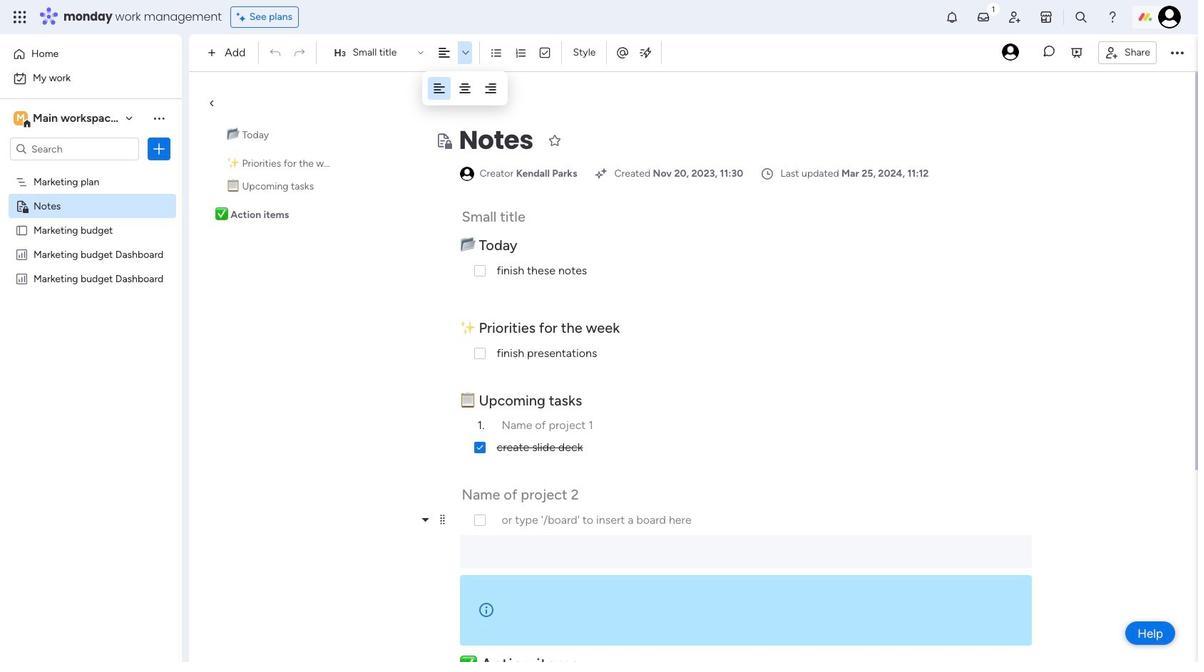 Task type: vqa. For each thing, say whether or not it's contained in the screenshot.
search box
no



Task type: describe. For each thing, give the bounding box(es) containing it.
board activity image
[[1002, 43, 1020, 60]]

v2 ellipsis image
[[1172, 44, 1184, 62]]

public dashboard image
[[15, 248, 29, 261]]

0 vertical spatial option
[[9, 43, 173, 66]]

workspace options image
[[152, 111, 166, 125]]

1 vertical spatial option
[[9, 67, 173, 90]]

dynamic values image
[[639, 46, 653, 60]]

Search in workspace field
[[30, 141, 119, 157]]

mention image
[[616, 45, 630, 60]]

1 button padding image from the left
[[458, 81, 472, 96]]

public board image
[[15, 223, 29, 237]]

1 image
[[987, 1, 1000, 17]]

workspace image
[[14, 111, 28, 126]]

update feed image
[[977, 10, 991, 24]]

2 button padding image from the left
[[484, 81, 498, 96]]

add to favorites image
[[548, 133, 562, 147]]



Task type: locate. For each thing, give the bounding box(es) containing it.
button padding image
[[432, 81, 447, 96]]

select product image
[[13, 10, 27, 24]]

button padding image right button padding icon
[[458, 81, 472, 96]]

private board image
[[435, 132, 452, 149], [15, 199, 29, 213]]

options image
[[152, 142, 166, 156]]

1 vertical spatial private board image
[[15, 199, 29, 213]]

1 horizontal spatial button padding image
[[484, 81, 498, 96]]

private board image up public board image
[[15, 199, 29, 213]]

option
[[9, 43, 173, 66], [9, 67, 173, 90], [0, 169, 182, 172]]

see plans image
[[237, 9, 249, 25]]

notifications image
[[945, 10, 960, 24]]

monday marketplace image
[[1040, 10, 1054, 24]]

help image
[[1106, 10, 1120, 24]]

list box
[[0, 167, 182, 483]]

checklist image
[[539, 46, 552, 59]]

button padding image down bulleted list icon
[[484, 81, 498, 96]]

0 horizontal spatial private board image
[[15, 199, 29, 213]]

invite members image
[[1008, 10, 1022, 24]]

numbered list image
[[515, 46, 528, 59]]

bulleted list image
[[490, 46, 503, 59]]

0 vertical spatial private board image
[[435, 132, 452, 149]]

private board image down button padding icon
[[435, 132, 452, 149]]

kendall parks image
[[1159, 6, 1181, 29]]

None field
[[456, 122, 537, 159]]

2 vertical spatial option
[[0, 169, 182, 172]]

1 horizontal spatial private board image
[[435, 132, 452, 149]]

button padding image
[[458, 81, 472, 96], [484, 81, 498, 96]]

public dashboard image
[[15, 272, 29, 285]]

0 horizontal spatial button padding image
[[458, 81, 472, 96]]

search everything image
[[1074, 10, 1089, 24]]

workspace selection element
[[14, 110, 212, 128]]



